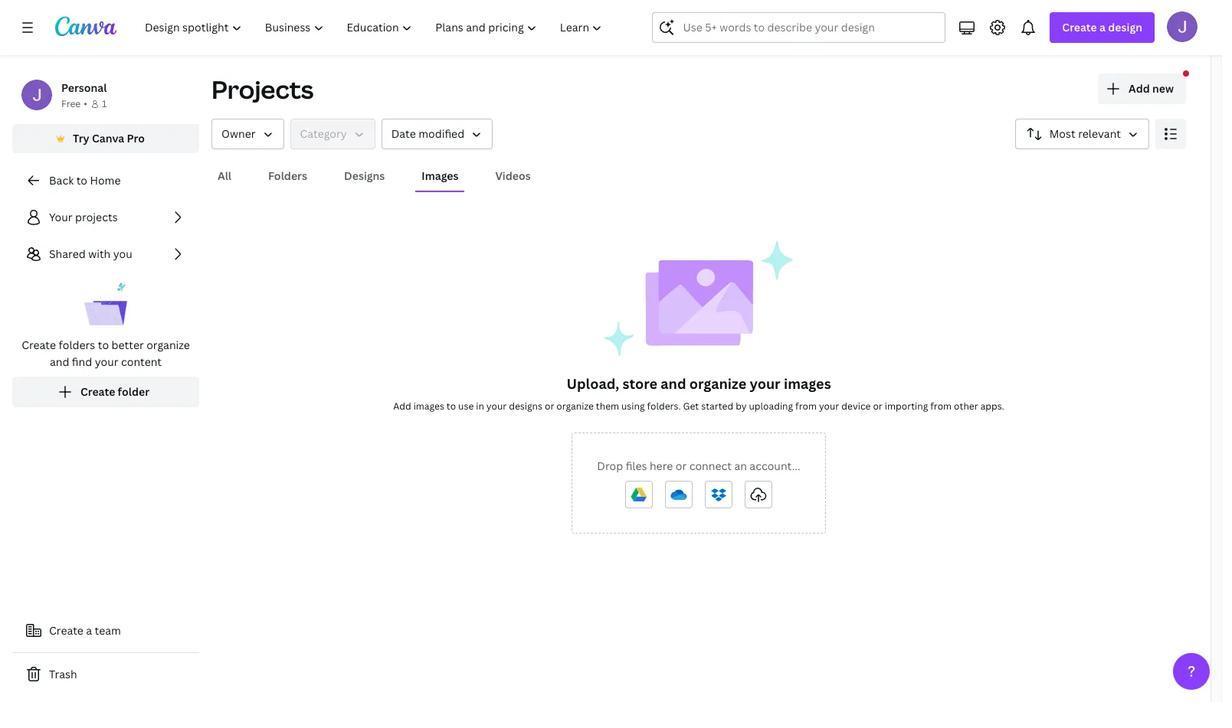 Task type: describe. For each thing, give the bounding box(es) containing it.
content
[[121, 355, 162, 369]]

using
[[622, 400, 645, 413]]

category
[[300, 126, 347, 141]]

by
[[736, 400, 747, 413]]

organize inside create folders to better organize and find your content
[[147, 338, 190, 353]]

to inside 'link'
[[76, 173, 87, 188]]

date
[[391, 126, 416, 141]]

apps.
[[981, 400, 1005, 413]]

upload, store and organize your images add images to use in your designs or organize them using folders. get started by uploading from your device or importing from other apps.
[[393, 375, 1005, 413]]

device
[[842, 400, 871, 413]]

files
[[626, 459, 647, 474]]

and inside upload, store and organize your images add images to use in your designs or organize them using folders. get started by uploading from your device or importing from other apps.
[[661, 375, 686, 393]]

most
[[1050, 126, 1076, 141]]

team
[[95, 624, 121, 638]]

create for create a design
[[1062, 20, 1097, 34]]

folder
[[118, 385, 149, 399]]

projects
[[212, 73, 314, 106]]

get
[[683, 400, 699, 413]]

your up uploading at the right bottom
[[750, 375, 781, 393]]

1 vertical spatial images
[[414, 400, 444, 413]]

back to home link
[[12, 166, 199, 196]]

designs
[[509, 400, 543, 413]]

folders button
[[262, 162, 313, 191]]

all
[[218, 169, 231, 183]]

most relevant
[[1050, 126, 1121, 141]]

1 vertical spatial organize
[[690, 375, 747, 393]]

create for create folders to better organize and find your content
[[22, 338, 56, 353]]

create for create folder
[[80, 385, 115, 399]]

connect
[[689, 459, 732, 474]]

uploading
[[749, 400, 793, 413]]

an
[[735, 459, 747, 474]]

try canva pro
[[73, 131, 145, 146]]

account...
[[750, 459, 801, 474]]

find
[[72, 355, 92, 369]]

pro
[[127, 131, 145, 146]]

top level navigation element
[[135, 12, 616, 43]]

drop
[[597, 459, 623, 474]]

in
[[476, 400, 484, 413]]

add new
[[1129, 81, 1174, 96]]

personal
[[61, 80, 107, 95]]

a for design
[[1100, 20, 1106, 34]]

•
[[84, 97, 87, 110]]

canva
[[92, 131, 124, 146]]

Owner button
[[212, 119, 284, 149]]

here
[[650, 459, 673, 474]]

images
[[422, 169, 459, 183]]

shared with you link
[[12, 239, 199, 270]]

free •
[[61, 97, 87, 110]]

better
[[111, 338, 144, 353]]

your projects link
[[12, 202, 199, 233]]

to inside upload, store and organize your images add images to use in your designs or organize them using folders. get started by uploading from your device or importing from other apps.
[[447, 400, 456, 413]]

create a design button
[[1050, 12, 1155, 43]]

your right in
[[486, 400, 507, 413]]

add inside upload, store and organize your images add images to use in your designs or organize them using folders. get started by uploading from your device or importing from other apps.
[[393, 400, 411, 413]]

videos
[[495, 169, 531, 183]]

design
[[1108, 20, 1143, 34]]

trash
[[49, 668, 77, 682]]

list containing your projects
[[12, 202, 199, 408]]

0 horizontal spatial or
[[545, 400, 554, 413]]

images button
[[416, 162, 465, 191]]

upload,
[[567, 375, 619, 393]]

relevant
[[1078, 126, 1121, 141]]

create a team
[[49, 624, 121, 638]]

free
[[61, 97, 81, 110]]

designs
[[344, 169, 385, 183]]

shared
[[49, 247, 86, 261]]

started
[[701, 400, 734, 413]]



Task type: vqa. For each thing, say whether or not it's contained in the screenshot.
Try Canva Pro
yes



Task type: locate. For each thing, give the bounding box(es) containing it.
1 horizontal spatial or
[[676, 459, 687, 474]]

folders
[[59, 338, 95, 353]]

create inside create folders to better organize and find your content
[[22, 338, 56, 353]]

projects
[[75, 210, 118, 225]]

2 horizontal spatial organize
[[690, 375, 747, 393]]

2 horizontal spatial or
[[873, 400, 883, 413]]

create folder
[[80, 385, 149, 399]]

images up uploading at the right bottom
[[784, 375, 831, 393]]

organize up started
[[690, 375, 747, 393]]

your right "find"
[[95, 355, 118, 369]]

1 from from the left
[[796, 400, 817, 413]]

0 vertical spatial organize
[[147, 338, 190, 353]]

videos button
[[489, 162, 537, 191]]

add left use
[[393, 400, 411, 413]]

1 horizontal spatial to
[[98, 338, 109, 353]]

modified
[[419, 126, 465, 141]]

1 vertical spatial and
[[661, 375, 686, 393]]

list
[[12, 202, 199, 408]]

try
[[73, 131, 89, 146]]

to right back
[[76, 173, 87, 188]]

create folders to better organize and find your content
[[22, 338, 190, 369]]

and up folders.
[[661, 375, 686, 393]]

add left new
[[1129, 81, 1150, 96]]

1 vertical spatial to
[[98, 338, 109, 353]]

0 horizontal spatial a
[[86, 624, 92, 638]]

2 horizontal spatial to
[[447, 400, 456, 413]]

your inside create folders to better organize and find your content
[[95, 355, 118, 369]]

create for create a team
[[49, 624, 83, 638]]

create
[[1062, 20, 1097, 34], [22, 338, 56, 353], [80, 385, 115, 399], [49, 624, 83, 638]]

a
[[1100, 20, 1106, 34], [86, 624, 92, 638]]

0 vertical spatial a
[[1100, 20, 1106, 34]]

a inside button
[[86, 624, 92, 638]]

organize up content
[[147, 338, 190, 353]]

create down "find"
[[80, 385, 115, 399]]

owner
[[221, 126, 256, 141]]

1
[[102, 97, 107, 110]]

to left better
[[98, 338, 109, 353]]

or right the here
[[676, 459, 687, 474]]

from left other
[[931, 400, 952, 413]]

back to home
[[49, 173, 121, 188]]

shared with you
[[49, 247, 132, 261]]

and
[[50, 355, 69, 369], [661, 375, 686, 393]]

0 horizontal spatial images
[[414, 400, 444, 413]]

0 vertical spatial images
[[784, 375, 831, 393]]

or
[[545, 400, 554, 413], [873, 400, 883, 413], [676, 459, 687, 474]]

1 vertical spatial a
[[86, 624, 92, 638]]

1 vertical spatial add
[[393, 400, 411, 413]]

them
[[596, 400, 619, 413]]

0 vertical spatial to
[[76, 173, 87, 188]]

create left folders
[[22, 338, 56, 353]]

2 vertical spatial organize
[[557, 400, 594, 413]]

Search search field
[[683, 13, 915, 42]]

0 horizontal spatial from
[[796, 400, 817, 413]]

Sort by button
[[1015, 119, 1150, 149]]

back
[[49, 173, 74, 188]]

add
[[1129, 81, 1150, 96], [393, 400, 411, 413]]

a inside dropdown button
[[1100, 20, 1106, 34]]

create left team
[[49, 624, 83, 638]]

add new button
[[1098, 74, 1186, 104]]

folders
[[268, 169, 307, 183]]

create a team button
[[12, 616, 199, 647]]

1 horizontal spatial images
[[784, 375, 831, 393]]

2 from from the left
[[931, 400, 952, 413]]

create a design
[[1062, 20, 1143, 34]]

0 horizontal spatial organize
[[147, 338, 190, 353]]

1 horizontal spatial organize
[[557, 400, 594, 413]]

trash link
[[12, 660, 199, 691]]

images left use
[[414, 400, 444, 413]]

a for team
[[86, 624, 92, 638]]

create inside dropdown button
[[1062, 20, 1097, 34]]

None search field
[[653, 12, 946, 43]]

to left use
[[447, 400, 456, 413]]

or right device
[[873, 400, 883, 413]]

Date modified button
[[381, 119, 493, 149]]

all button
[[212, 162, 238, 191]]

you
[[113, 247, 132, 261]]

organize
[[147, 338, 190, 353], [690, 375, 747, 393], [557, 400, 594, 413]]

create left design
[[1062, 20, 1097, 34]]

0 vertical spatial add
[[1129, 81, 1150, 96]]

home
[[90, 173, 121, 188]]

to inside create folders to better organize and find your content
[[98, 338, 109, 353]]

0 vertical spatial and
[[50, 355, 69, 369]]

jacob simon image
[[1167, 11, 1198, 42]]

drop files here or connect an account...
[[597, 459, 801, 474]]

your
[[49, 210, 73, 225]]

organize down upload,
[[557, 400, 594, 413]]

a left design
[[1100, 20, 1106, 34]]

and inside create folders to better organize and find your content
[[50, 355, 69, 369]]

your
[[95, 355, 118, 369], [750, 375, 781, 393], [486, 400, 507, 413], [819, 400, 839, 413]]

create folder button
[[12, 377, 199, 408]]

add inside dropdown button
[[1129, 81, 1150, 96]]

new
[[1153, 81, 1174, 96]]

from
[[796, 400, 817, 413], [931, 400, 952, 413]]

and left "find"
[[50, 355, 69, 369]]

your left device
[[819, 400, 839, 413]]

or right designs
[[545, 400, 554, 413]]

2 vertical spatial to
[[447, 400, 456, 413]]

store
[[623, 375, 658, 393]]

to
[[76, 173, 87, 188], [98, 338, 109, 353], [447, 400, 456, 413]]

try canva pro button
[[12, 124, 199, 153]]

images
[[784, 375, 831, 393], [414, 400, 444, 413]]

1 horizontal spatial a
[[1100, 20, 1106, 34]]

Category button
[[290, 119, 375, 149]]

1 horizontal spatial and
[[661, 375, 686, 393]]

0 horizontal spatial to
[[76, 173, 87, 188]]

with
[[88, 247, 111, 261]]

1 horizontal spatial add
[[1129, 81, 1150, 96]]

designs button
[[338, 162, 391, 191]]

other
[[954, 400, 978, 413]]

use
[[458, 400, 474, 413]]

a left team
[[86, 624, 92, 638]]

importing
[[885, 400, 928, 413]]

date modified
[[391, 126, 465, 141]]

from right uploading at the right bottom
[[796, 400, 817, 413]]

folders.
[[647, 400, 681, 413]]

0 horizontal spatial and
[[50, 355, 69, 369]]

1 horizontal spatial from
[[931, 400, 952, 413]]

0 horizontal spatial add
[[393, 400, 411, 413]]

your projects
[[49, 210, 118, 225]]



